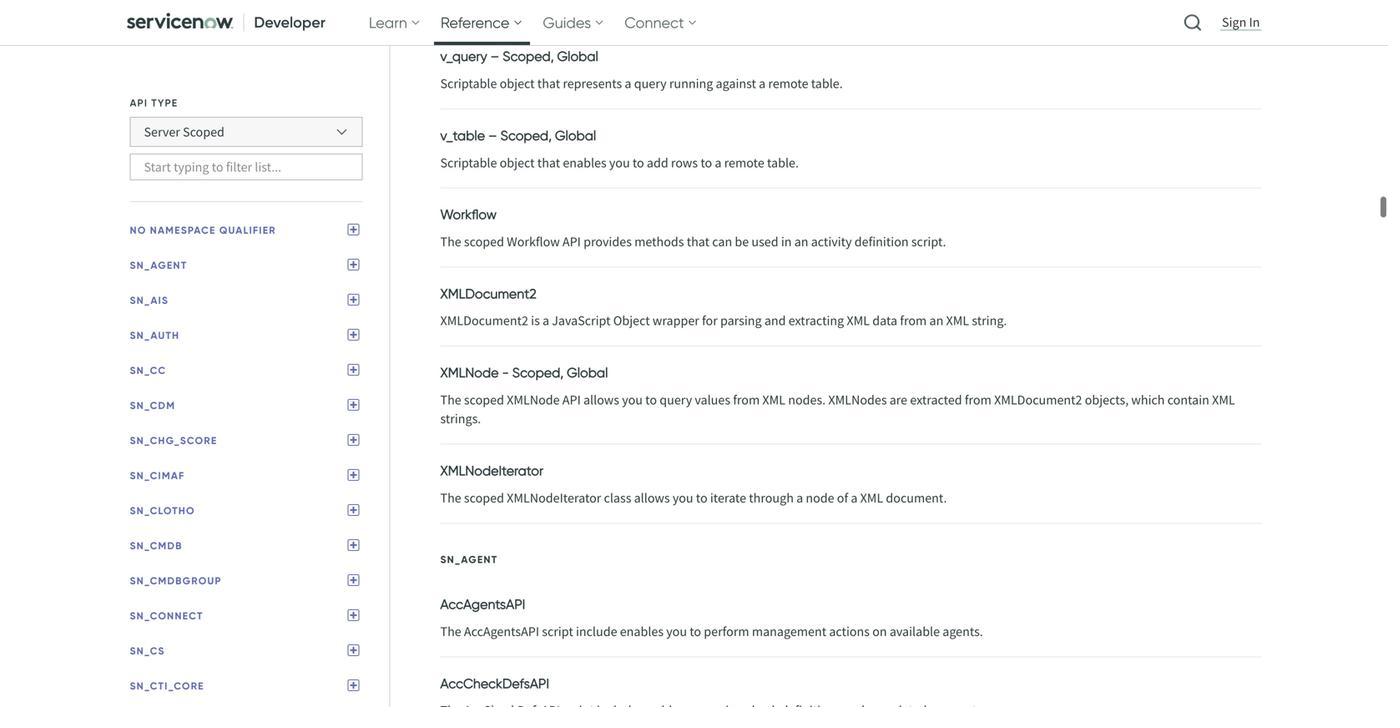 Task type: describe. For each thing, give the bounding box(es) containing it.
connect
[[625, 13, 684, 32]]

learn button
[[362, 0, 427, 45]]

developer
[[254, 13, 326, 32]]

learn
[[369, 13, 407, 32]]

guides
[[543, 13, 591, 32]]

reference button
[[434, 0, 530, 45]]



Task type: vqa. For each thing, say whether or not it's contained in the screenshot.
need
no



Task type: locate. For each thing, give the bounding box(es) containing it.
sign in
[[1222, 14, 1260, 31]]

in
[[1250, 14, 1260, 31]]

reference
[[441, 13, 510, 32]]

sign
[[1222, 14, 1247, 31]]

connect button
[[618, 0, 704, 45]]

sign in button
[[1219, 13, 1264, 32]]

guides button
[[536, 0, 611, 45]]

developer link
[[120, 0, 336, 45]]



